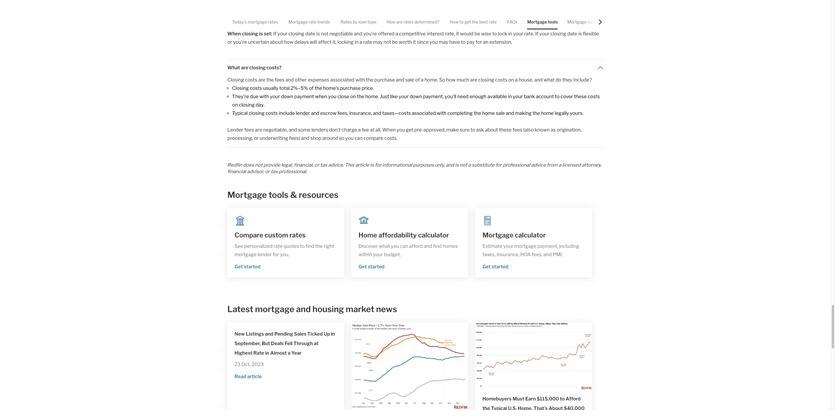 Task type: locate. For each thing, give the bounding box(es) containing it.
can down home affordability calculator
[[400, 244, 408, 250]]

rate inside mortgage rate trends link
[[309, 19, 317, 24]]

and up like
[[396, 77, 405, 83]]

at
[[370, 127, 375, 133], [314, 341, 319, 347]]

associated up pre-
[[412, 111, 436, 116]]

type
[[368, 19, 377, 24]]

0 vertical spatial article
[[356, 162, 370, 168]]

you inside closing costs are the fees and other expenses associated with the purchase and sale of a home. so how much are closing costs on a house, and what do they include? closing costs usually total 2%–5% of the home's purchase price. they're due with your down payment when you close on the home. just like your down payment, you'll need enough available in your bank account to cover these costs on closing day. typical closing costs include lender and escrow fees, insurance, and taxes—costs associated with completing the home sale and making the home legally yours.
[[328, 94, 337, 99]]

that's
[[534, 407, 548, 411]]

rate,
[[445, 31, 455, 37]]

rates up competitive
[[404, 19, 414, 24]]

fees up processing,
[[245, 127, 254, 133]]

interest down determined?
[[427, 31, 444, 37]]

you right since
[[430, 39, 438, 45]]

23 oct, 2023
[[235, 362, 264, 368]]

purchase up just at the left of the page
[[375, 77, 395, 83]]

and up the but
[[265, 332, 274, 337]]

0 horizontal spatial insurance,
[[350, 111, 372, 116]]

these inside closing costs are the fees and other expenses associated with the purchase and sale of a home. so how much are closing costs on a house, and what do they include? closing costs usually total 2%–5% of the home's purchase price. they're due with your down payment when you close on the home. just like your down payment, you'll need enough available in your bank account to cover these costs on closing day. typical closing costs include lender and escrow fees, insurance, and taxes—costs associated with completing the home sale and making the home legally yours.
[[574, 94, 587, 99]]

it left since
[[413, 39, 416, 45]]

1 horizontal spatial fees
[[275, 77, 285, 83]]

determined?
[[415, 19, 440, 24]]

best
[[480, 19, 488, 24]]

does
[[243, 162, 254, 168]]

1 vertical spatial lender
[[258, 252, 272, 258]]

0 vertical spatial payment,
[[423, 94, 444, 99]]

0 horizontal spatial purchase
[[340, 85, 361, 91]]

23
[[235, 362, 241, 368]]

monthly
[[503, 14, 521, 20]]

rates for mortgage
[[268, 19, 278, 24]]

started down taxes,
[[492, 265, 509, 270]]

0 vertical spatial news
[[588, 19, 598, 24]]

enough
[[470, 94, 487, 99]]

mortgage down see
[[235, 252, 257, 258]]

payment, left you'll
[[423, 94, 444, 99]]

what inside discover what you can afford and find homes within your budget.
[[379, 244, 390, 250]]

can down the fee
[[355, 136, 363, 141]]

pre-
[[415, 127, 424, 133]]

1 horizontal spatial associated
[[412, 111, 436, 116]]

costs.
[[385, 136, 398, 141]]

rates by loan type
[[341, 19, 377, 24]]

1 horizontal spatial what
[[544, 77, 555, 83]]

taxes,
[[483, 252, 496, 258]]

to left the pay
[[461, 39, 466, 45]]

started down personalized
[[244, 264, 261, 270]]

delays
[[295, 39, 309, 45]]

these right 'cover'
[[574, 94, 587, 99]]

0 vertical spatial insurance,
[[350, 111, 372, 116]]

0 horizontal spatial how
[[284, 39, 294, 45]]

need
[[458, 94, 469, 99]]

news right market
[[376, 305, 397, 315]]

interest left rates on the left top of the page
[[323, 14, 341, 20]]

rates for custom
[[290, 232, 306, 239]]

0 vertical spatial get
[[465, 19, 471, 24]]

1 horizontal spatial of
[[416, 77, 420, 83]]

in right rate
[[265, 351, 269, 357]]

1 vertical spatial get
[[406, 127, 414, 133]]

of
[[486, 14, 491, 20], [416, 77, 420, 83], [309, 85, 314, 91]]

and right house,
[[535, 77, 543, 83]]

fees,
[[338, 111, 349, 116], [532, 252, 543, 258]]

account
[[536, 94, 554, 99]]

1 how from the left
[[387, 19, 396, 24]]

mortgage for mortgage calculator
[[483, 232, 514, 239]]

get
[[235, 264, 243, 270], [359, 265, 367, 270], [483, 265, 491, 270]]

may down you're
[[373, 39, 383, 45]]

may
[[373, 39, 383, 45], [439, 39, 449, 45]]

faqs
[[508, 19, 518, 24]]

0 horizontal spatial get started
[[235, 264, 261, 270]]

you up budget.
[[391, 244, 399, 250]]

0 vertical spatial will
[[352, 14, 359, 20]]

$115,000
[[537, 397, 559, 403]]

date down mortgage rate trends link
[[306, 31, 316, 37]]

mortgage inside see personalized rate quotes to find the right mortgage lender for you.
[[235, 252, 257, 258]]

if
[[273, 31, 277, 37], [536, 31, 539, 37]]

about inside the if your closing date is not negotiable and you're offered a competitive interest rate, it would be wise to lock in your rate. if your closing date is flexible or you're uncertain about how delays will affect it, locking in a rate may not be worth it since you may have to pay for an extension.
[[270, 39, 283, 45]]

0 vertical spatial tools
[[548, 19, 558, 24]]

2 if from the left
[[536, 31, 539, 37]]

mortgage calculator link
[[483, 231, 585, 240]]

get started for compare
[[235, 264, 261, 270]]

mortgage inside mortgage news link
[[568, 19, 587, 24]]

payment, inside closing costs are the fees and other expenses associated with the purchase and sale of a home. so how much are closing costs on a house, and what do they include? closing costs usually total 2%–5% of the home's purchase price. they're due with your down payment when you close on the home. just like your down payment, you'll need enough available in your bank account to cover these costs on closing day. typical closing costs include lender and escrow fees, insurance, and taxes—costs associated with completing the home sale and making the home legally yours.
[[423, 94, 444, 99]]

closing
[[242, 31, 258, 37], [289, 31, 305, 37], [551, 31, 567, 37], [250, 65, 266, 71], [479, 77, 495, 83], [239, 102, 255, 108], [249, 111, 265, 116]]

0 horizontal spatial get
[[406, 127, 414, 133]]

how up the offered
[[387, 19, 396, 24]]

closing costs are the fees and other expenses associated with the purchase and sale of a home. so how much are closing costs on a house, and what do they include? closing costs usually total 2%–5% of the home's purchase price. they're due with your down payment when you close on the home. just like your down payment, you'll need enough available in your bank account to cover these costs on closing day. typical closing costs include lender and escrow fees, insurance, and taxes—costs associated with completing the home sale and making the home legally yours.
[[228, 77, 600, 116]]

tools
[[548, 19, 558, 24], [269, 190, 289, 200]]

insurance, inside estimate your mortgage payment, including taxes, insurance, hoa fees, and pmi.
[[497, 252, 520, 258]]

how right so
[[447, 77, 456, 83]]

with
[[356, 77, 365, 83], [260, 94, 269, 99], [437, 111, 447, 116]]

your inside estimate your mortgage payment, including taxes, insurance, hoa fees, and pmi.
[[504, 244, 514, 250]]

2 horizontal spatial started
[[492, 265, 509, 270]]

1 horizontal spatial home
[[541, 111, 554, 116]]

0 vertical spatial lender
[[296, 111, 310, 116]]

started
[[244, 264, 261, 270], [368, 265, 385, 270], [492, 265, 509, 270]]

all.
[[376, 127, 382, 133]]

you down 'home's'
[[328, 94, 337, 99]]

1 horizontal spatial on
[[350, 94, 356, 99]]

fees)
[[289, 136, 300, 141]]

fees
[[275, 77, 285, 83], [245, 127, 254, 133], [513, 127, 523, 133]]

and inside redfin does not provide legal, financial, or tax advice. this article is for informational purposes only, and is not a substitute for professional advice from a licensed attorney, financial advisor, or tax professional.
[[446, 162, 454, 168]]

closing up enough in the right top of the page
[[479, 77, 495, 83]]

rates by loan type link
[[341, 14, 377, 30]]

latest
[[228, 305, 254, 315]]

when
[[315, 94, 327, 99]]

started for home
[[368, 265, 385, 270]]

on left house,
[[509, 77, 514, 83]]

not up advisor,
[[255, 162, 263, 168]]

lender
[[296, 111, 310, 116], [258, 252, 272, 258]]

1 horizontal spatial sale
[[496, 111, 505, 116]]

2 horizontal spatial with
[[437, 111, 447, 116]]

1 vertical spatial article
[[247, 374, 262, 380]]

1 vertical spatial payment,
[[538, 244, 559, 250]]

1 vertical spatial fees,
[[532, 252, 543, 258]]

closing down what
[[228, 77, 244, 83]]

professional.
[[279, 169, 307, 175]]

budget.
[[384, 252, 401, 258]]

0 horizontal spatial of
[[309, 85, 314, 91]]

0 horizontal spatial will
[[310, 39, 317, 45]]

article down 2023
[[247, 374, 262, 380]]

rate up you.
[[274, 244, 283, 250]]

origination,
[[557, 127, 582, 133]]

0 vertical spatial fees,
[[338, 111, 349, 116]]

1 horizontal spatial article
[[356, 162, 370, 168]]

2 may from the left
[[439, 39, 449, 45]]

for
[[476, 39, 482, 45], [375, 162, 382, 168], [496, 162, 502, 168], [273, 252, 279, 258]]

0 horizontal spatial find
[[306, 244, 315, 250]]

1 horizontal spatial how
[[450, 19, 459, 24]]

mortgage inside mortgage tools link
[[528, 19, 547, 24]]

tools left &
[[269, 190, 289, 200]]

1 vertical spatial typical
[[491, 407, 507, 411]]

bank
[[524, 94, 535, 99]]

0 horizontal spatial be
[[392, 39, 398, 45]]

fees, inside estimate your mortgage payment, including taxes, insurance, hoa fees, and pmi.
[[532, 252, 543, 258]]

how up rate,
[[450, 19, 459, 24]]

0 horizontal spatial what
[[379, 244, 390, 250]]

estimate
[[483, 244, 503, 250]]

lender inside closing costs are the fees and other expenses associated with the purchase and sale of a home. so how much are closing costs on a house, and what do they include? closing costs usually total 2%–5% of the home's purchase price. they're due with your down payment when you close on the home. just like your down payment, you'll need enough available in your bank account to cover these costs on closing day. typical closing costs include lender and escrow fees, insurance, and taxes—costs associated with completing the home sale and making the home legally yours.
[[296, 111, 310, 116]]

1 vertical spatial insurance,
[[497, 252, 520, 258]]

1 horizontal spatial lender
[[296, 111, 310, 116]]

2 how from the left
[[450, 19, 459, 24]]

get started down within
[[359, 265, 385, 270]]

or inside the if your closing date is not negotiable and you're offered a competitive interest rate, it would be wise to lock in your rate. if your closing date is flexible or you're uncertain about how delays will affect it, locking in a rate may not be worth it since you may have to pay for an extension.
[[228, 39, 232, 45]]

2 horizontal spatial get started
[[483, 265, 509, 270]]

or down provide
[[265, 169, 270, 175]]

and left the pmi.
[[544, 252, 552, 258]]

insurance, inside closing costs are the fees and other expenses associated with the purchase and sale of a home. so how much are closing costs on a house, and what do they include? closing costs usually total 2%–5% of the home's purchase price. they're due with your down payment when you close on the home. just like your down payment, you'll need enough available in your bank account to cover these costs on closing day. typical closing costs include lender and escrow fees, insurance, and taxes—costs associated with completing the home sale and making the home legally yours.
[[350, 111, 372, 116]]

an
[[483, 39, 489, 45]]

not up affect on the top
[[321, 31, 329, 37]]

mortgage for mortgage tools
[[528, 19, 547, 24]]

payment, inside estimate your mortgage payment, including taxes, insurance, hoa fees, and pmi.
[[538, 244, 559, 250]]

with up day.
[[260, 94, 269, 99]]

0 horizontal spatial down
[[281, 94, 294, 99]]

mortgage up flexible
[[568, 19, 587, 24]]

and up all.
[[373, 111, 382, 116]]

get inside lender fees are negotiable, and some lenders don't charge a fee at all. when you get pre-approved, make sure to ask about these fees (also known as origination, processing, or underwriting fees) and shop around so you can compare costs.
[[406, 127, 414, 133]]

1 vertical spatial purchase
[[340, 85, 361, 91]]

associated up 'home's'
[[331, 77, 355, 83]]

a right the offered
[[396, 31, 398, 37]]

associated
[[331, 77, 355, 83], [412, 111, 436, 116]]

0 horizontal spatial tools
[[269, 190, 289, 200]]

0 horizontal spatial date
[[306, 31, 316, 37]]

this
[[345, 162, 355, 168]]

started for compare
[[244, 264, 261, 270]]

hoa
[[521, 252, 531, 258]]

and left escrow
[[311, 111, 320, 116]]

2 date from the left
[[568, 31, 578, 37]]

0 horizontal spatial these
[[499, 127, 512, 133]]

2 calculator from the left
[[515, 232, 546, 239]]

you'll
[[445, 94, 457, 99]]

are left negotiable, on the top of the page
[[255, 127, 262, 133]]

mortgage down advisor,
[[228, 190, 267, 200]]

1 home from the left
[[482, 111, 495, 116]]

1 date from the left
[[306, 31, 316, 37]]

ticked
[[308, 332, 323, 337]]

what inside closing costs are the fees and other expenses associated with the purchase and sale of a home. so how much are closing costs on a house, and what do they include? closing costs usually total 2%–5% of the home's purchase price. they're due with your down payment when you close on the home. just like your down payment, you'll need enough available in your bank account to cover these costs on closing day. typical closing costs include lender and escrow fees, insurance, and taxes—costs associated with completing the home sale and making the home legally yours.
[[544, 77, 555, 83]]

and
[[423, 14, 432, 20], [354, 31, 363, 37], [286, 77, 294, 83], [396, 77, 405, 83], [535, 77, 543, 83], [311, 111, 320, 116], [373, 111, 382, 116], [506, 111, 515, 116], [289, 127, 297, 133], [301, 136, 310, 141], [446, 162, 454, 168], [424, 244, 432, 250], [544, 252, 552, 258], [296, 305, 311, 315], [265, 332, 274, 337]]

0 vertical spatial home.
[[425, 77, 439, 83]]

a right from
[[559, 162, 562, 168]]

1 horizontal spatial get
[[359, 265, 367, 270]]

legally
[[555, 111, 569, 116]]

insurance, up the fee
[[350, 111, 372, 116]]

0 vertical spatial closing
[[228, 77, 244, 83]]

0 vertical spatial what
[[544, 77, 555, 83]]

1 vertical spatial interest
[[427, 31, 444, 37]]

1 horizontal spatial get
[[465, 19, 471, 24]]

is
[[259, 31, 263, 37], [317, 31, 320, 37], [579, 31, 582, 37], [371, 162, 374, 168], [455, 162, 459, 168]]

1 vertical spatial closing
[[232, 85, 249, 91]]

1 horizontal spatial about
[[485, 127, 498, 133]]

rates up set:
[[268, 19, 278, 24]]

rate left by
[[342, 14, 351, 20]]

get started down see
[[235, 264, 261, 270]]

1 vertical spatial tax
[[271, 169, 278, 175]]

0 horizontal spatial typical
[[232, 111, 248, 116]]

0 vertical spatial at
[[370, 127, 375, 133]]

1 horizontal spatial find
[[433, 244, 442, 250]]

resources
[[299, 190, 339, 200]]

to left set
[[382, 14, 386, 20]]

rate
[[342, 14, 351, 20], [309, 19, 317, 24], [489, 19, 497, 24], [363, 39, 372, 45], [274, 244, 283, 250]]

1 horizontal spatial with
[[356, 77, 365, 83]]

to inside how to get the best rate link
[[460, 19, 464, 24]]

rate inside see personalized rate quotes to find the right mortgage lender for you.
[[274, 244, 283, 250]]

0 horizontal spatial if
[[273, 31, 277, 37]]

to right quotes
[[300, 244, 305, 250]]

when closing is set:
[[228, 31, 272, 37]]

0 horizontal spatial home.
[[366, 94, 379, 99]]

fees inside closing costs are the fees and other expenses associated with the purchase and sale of a home. so how much are closing costs on a house, and what do they include? closing costs usually total 2%–5% of the home's purchase price. they're due with your down payment when you close on the home. just like your down payment, you'll need enough available in your bank account to cover these costs on closing day. typical closing costs include lender and escrow fees, insurance, and taxes—costs associated with completing the home sale and making the home legally yours.
[[275, 77, 285, 83]]

get for home affordability calculator
[[359, 265, 367, 270]]

1 horizontal spatial rates
[[290, 232, 306, 239]]

set:
[[264, 31, 272, 37]]

the down price.
[[357, 94, 365, 99]]

0 horizontal spatial at
[[314, 341, 319, 347]]

1 horizontal spatial down
[[410, 94, 422, 99]]

you right the so
[[346, 136, 354, 141]]

the up price.
[[366, 77, 374, 83]]

get for mortgage calculator
[[483, 265, 491, 270]]

tax left advice. at the top left
[[320, 162, 328, 168]]

started for mortgage
[[492, 265, 509, 270]]

0 vertical spatial about
[[270, 39, 283, 45]]

get for compare custom rates
[[235, 264, 243, 270]]

when up costs.
[[383, 127, 396, 133]]

2 horizontal spatial of
[[486, 14, 491, 20]]

0 vertical spatial typical
[[232, 111, 248, 116]]

1 down from the left
[[281, 94, 294, 99]]

0 vertical spatial on
[[509, 77, 514, 83]]

may down rate,
[[439, 39, 449, 45]]

costs up available
[[496, 77, 508, 83]]

how for how are rates determined?
[[387, 19, 396, 24]]

how left "delays" at the top left of page
[[284, 39, 294, 45]]

&
[[290, 190, 297, 200]]

mortgage inside mortgage calculator link
[[483, 232, 514, 239]]

0 vertical spatial sale
[[406, 77, 415, 83]]

1 vertical spatial can
[[400, 244, 408, 250]]

0 horizontal spatial on
[[232, 102, 238, 108]]

mortgage
[[289, 19, 308, 24], [528, 19, 547, 24], [568, 19, 587, 24], [228, 190, 267, 200], [483, 232, 514, 239]]

1 vertical spatial associated
[[412, 111, 436, 116]]

your left rate.
[[514, 31, 524, 37]]

0 horizontal spatial calculator
[[418, 232, 449, 239]]

typical down they're
[[232, 111, 248, 116]]

year
[[292, 351, 302, 357]]

can
[[355, 136, 363, 141], [400, 244, 408, 250]]

on
[[509, 77, 514, 83], [350, 94, 356, 99], [232, 102, 238, 108]]

by
[[353, 19, 358, 24]]

legal,
[[282, 162, 293, 168]]

for left an
[[476, 39, 482, 45]]

mortgage inside mortgage rate trends link
[[289, 19, 308, 24]]

to left afford
[[560, 397, 565, 403]]

0 horizontal spatial when
[[228, 31, 241, 37]]

1 horizontal spatial date
[[568, 31, 578, 37]]

get down taxes,
[[483, 265, 491, 270]]

when inside lender fees are negotiable, and some lenders don't charge a fee at all. when you get pre-approved, make sure to ask about these fees (also known as origination, processing, or underwriting fees) and shop around so you can compare costs.
[[383, 127, 396, 133]]

flexible
[[583, 31, 600, 37]]

and down rates by loan type link
[[354, 31, 363, 37]]

fees, inside closing costs are the fees and other expenses associated with the purchase and sale of a home. so how much are closing costs on a house, and what do they include? closing costs usually total 2%–5% of the home's purchase price. they're due with your down payment when you close on the home. just like your down payment, you'll need enough available in your bank account to cover these costs on closing day. typical closing costs include lender and escrow fees, insurance, and taxes—costs associated with completing the home sale and making the home legally yours.
[[338, 111, 349, 116]]

expenses
[[308, 77, 330, 83]]

read article
[[235, 374, 262, 380]]

2 vertical spatial on
[[232, 102, 238, 108]]

lender inside see personalized rate quotes to find the right mortgage lender for you.
[[258, 252, 272, 258]]

0 horizontal spatial it
[[413, 39, 416, 45]]

article
[[356, 162, 370, 168], [247, 374, 262, 380]]

1 vertical spatial about
[[485, 127, 498, 133]]

rate left "trends"
[[309, 19, 317, 24]]

about down set:
[[270, 39, 283, 45]]

down down total
[[281, 94, 294, 99]]

would
[[460, 31, 474, 37]]

costs
[[245, 77, 257, 83], [496, 77, 508, 83], [250, 85, 262, 91], [588, 94, 600, 99], [266, 111, 278, 116]]

will
[[352, 14, 359, 20], [310, 39, 317, 45]]

0 vertical spatial associated
[[331, 77, 355, 83]]

mortgage up rate.
[[522, 14, 544, 20]]

to inside homebuyers must earn $115,000 to afford the typical u.s. home. that's about $40,00
[[560, 397, 565, 403]]

to inside lender fees are negotiable, and some lenders don't charge a fee at all. when you get pre-approved, make sure to ask about these fees (also known as origination, processing, or underwriting fees) and shop around so you can compare costs.
[[471, 127, 476, 133]]

fees, right escrow
[[338, 111, 349, 116]]

within
[[359, 252, 372, 258]]

1 vertical spatial it
[[413, 39, 416, 45]]

fees up total
[[275, 77, 285, 83]]

for inside see personalized rate quotes to find the right mortgage lender for you.
[[273, 252, 279, 258]]

typical inside closing costs are the fees and other expenses associated with the purchase and sale of a home. so how much are closing costs on a house, and what do they include? closing costs usually total 2%–5% of the home's purchase price. they're due with your down payment when you close on the home. just like your down payment, you'll need enough available in your bank account to cover these costs on closing day. typical closing costs include lender and escrow fees, insurance, and taxes—costs associated with completing the home sale and making the home legally yours.
[[232, 111, 248, 116]]

oct,
[[242, 362, 251, 368]]

your right within
[[373, 252, 383, 258]]

on down they're
[[232, 102, 238, 108]]

0 horizontal spatial about
[[270, 39, 283, 45]]

1 horizontal spatial when
[[383, 127, 396, 133]]

it,
[[333, 39, 337, 45]]

in right available
[[508, 94, 512, 99]]

1 horizontal spatial get started
[[359, 265, 385, 270]]

0 horizontal spatial news
[[376, 305, 397, 315]]

how inside how to get the best rate link
[[450, 19, 459, 24]]

0 horizontal spatial how
[[387, 19, 396, 24]]

1 vertical spatial be
[[392, 39, 398, 45]]

and right afford at the bottom
[[424, 244, 432, 250]]

2 down from the left
[[410, 94, 422, 99]]

1 vertical spatial sale
[[496, 111, 505, 116]]

1 horizontal spatial if
[[536, 31, 539, 37]]

1 horizontal spatial news
[[588, 19, 598, 24]]

rate inside how to get the best rate link
[[489, 19, 497, 24]]

negotiable
[[330, 31, 353, 37]]

0 vertical spatial purchase
[[375, 77, 395, 83]]

0 horizontal spatial fees,
[[338, 111, 349, 116]]

homebuyers
[[483, 397, 512, 403]]

see
[[235, 244, 243, 250]]

are
[[397, 19, 403, 24], [241, 65, 249, 71], [258, 77, 266, 83], [471, 77, 478, 83], [255, 127, 262, 133]]

1 vertical spatial home.
[[366, 94, 379, 99]]

can inside discover what you can afford and find homes within your budget.
[[400, 244, 408, 250]]

how
[[284, 39, 294, 45], [447, 77, 456, 83]]

0 horizontal spatial started
[[244, 264, 261, 270]]

pay
[[467, 39, 475, 45]]

purposes
[[413, 162, 434, 168]]

if right rate.
[[536, 31, 539, 37]]

closing up they're
[[232, 85, 249, 91]]

do
[[556, 77, 562, 83]]

typical inside homebuyers must earn $115,000 to afford the typical u.s. home. that's about $40,00
[[491, 407, 507, 411]]



Task type: vqa. For each thing, say whether or not it's contained in the screenshot.
the bottommost Agent
no



Task type: describe. For each thing, give the bounding box(es) containing it.
don't
[[329, 127, 341, 133]]

0 horizontal spatial associated
[[331, 77, 355, 83]]

for right substitute
[[496, 162, 502, 168]]

almost
[[270, 351, 287, 357]]

affordability
[[379, 232, 417, 239]]

0 vertical spatial when
[[228, 31, 241, 37]]

and inside 'new listings and pending sales ticked up in september, but deals fell through at highest rate in almost a year'
[[265, 332, 274, 337]]

1 horizontal spatial purchase
[[375, 77, 395, 83]]

negotiable,
[[263, 127, 288, 133]]

and up total
[[286, 77, 294, 83]]

are right what
[[241, 65, 249, 71]]

day.
[[256, 102, 265, 108]]

these inside lender fees are negotiable, and some lenders don't charge a fee at all. when you get pre-approved, make sure to ask about these fees (also known as origination, processing, or underwriting fees) and shop around so you can compare costs.
[[499, 127, 512, 133]]

costs up due
[[250, 85, 262, 91]]

0 horizontal spatial interest
[[323, 14, 341, 20]]

you inside the if your closing date is not negotiable and you're offered a competitive interest rate, it would be wise to lock in your rate. if your closing date is flexible or you're uncertain about how delays will affect it, locking in a rate may not be worth it since you may have to pay for an extension.
[[430, 39, 438, 45]]

your down mortgage tools link
[[540, 31, 550, 37]]

1 vertical spatial of
[[416, 77, 420, 83]]

are up usually
[[258, 77, 266, 83]]

financial,
[[294, 162, 314, 168]]

find inside see personalized rate quotes to find the right mortgage lender for you.
[[306, 244, 315, 250]]

and inside discover what you can afford and find homes within your budget.
[[424, 244, 432, 250]]

mortgage tools & resources
[[228, 190, 339, 200]]

0 horizontal spatial fees
[[245, 127, 254, 133]]

about inside lender fees are negotiable, and some lenders don't charge a fee at all. when you get pre-approved, make sure to ask about these fees (also known as origination, processing, or underwriting fees) and shop around so you can compare costs.
[[485, 127, 498, 133]]

you're
[[364, 31, 377, 37]]

2 home from the left
[[541, 111, 554, 116]]

today's
[[232, 19, 247, 24]]

to inside closing costs are the fees and other expenses associated with the purchase and sale of a home. so how much are closing costs on a house, and what do they include? closing costs usually total 2%–5% of the home's purchase price. they're due with your down payment when you close on the home. just like your down payment, you'll need enough available in your bank account to cover these costs on closing day. typical closing costs include lender and escrow fees, insurance, and taxes—costs associated with completing the home sale and making the home legally yours.
[[555, 94, 560, 99]]

how inside the if your closing date is not negotiable and you're offered a competitive interest rate, it would be wise to lock in your rate. if your closing date is flexible or you're uncertain about how delays will affect it, locking in a rate may not be worth it since you may have to pay for an extension.
[[284, 39, 294, 45]]

and left housing
[[296, 305, 311, 315]]

you inside discover what you can afford and find homes within your budget.
[[391, 244, 399, 250]]

home.
[[518, 407, 533, 411]]

your right set:
[[278, 31, 288, 37]]

not down the offered
[[384, 39, 391, 45]]

approved,
[[424, 127, 446, 133]]

are right much
[[471, 77, 478, 83]]

up
[[324, 332, 330, 337]]

underwriting
[[260, 136, 288, 141]]

get started for home
[[359, 265, 385, 270]]

the left 'best' at the right
[[472, 19, 479, 24]]

next image
[[598, 19, 604, 25]]

in right locking at the left of the page
[[307, 14, 311, 20]]

your down usually
[[270, 94, 280, 99]]

2 horizontal spatial on
[[509, 77, 514, 83]]

get started for mortgage
[[483, 265, 509, 270]]

discover what you can afford and find homes within your budget.
[[359, 244, 459, 258]]

article inside redfin does not provide legal, financial, or tax advice. this article is for informational purposes only, and is not a substitute for professional advice from a licensed attorney, financial advisor, or tax professional.
[[356, 162, 370, 168]]

the inside see personalized rate quotes to find the right mortgage lender for you.
[[316, 244, 323, 250]]

locking
[[288, 14, 306, 20]]

mortgage for mortgage news
[[568, 19, 587, 24]]

budget
[[406, 14, 422, 20]]

0 vertical spatial of
[[486, 14, 491, 20]]

closing left costs? at the top of the page
[[250, 65, 266, 71]]

housing
[[313, 305, 344, 315]]

or right financial,
[[315, 162, 319, 168]]

a left clearer
[[452, 14, 455, 20]]

and up fees)
[[289, 127, 297, 133]]

price.
[[362, 85, 374, 91]]

the inside homebuyers must earn $115,000 to afford the typical u.s. home. that's about $40,00
[[483, 407, 490, 411]]

provide
[[264, 162, 281, 168]]

homebuyers must earn $115,000 to afford the typical u.s. home. that's about $40,00
[[483, 397, 585, 411]]

and left give
[[423, 14, 432, 20]]

making
[[516, 111, 532, 116]]

afford
[[566, 397, 581, 403]]

right
[[324, 244, 334, 250]]

1 calculator from the left
[[418, 232, 449, 239]]

mortgage up when closing is set:
[[248, 19, 267, 24]]

if your closing date is not negotiable and you're offered a competitive interest rate, it would be wise to lock in your rate. if your closing date is flexible or you're uncertain about how delays will affect it, locking in a rate may not be worth it since you may have to pay for an extension.
[[228, 31, 601, 45]]

fell
[[285, 341, 293, 347]]

personalized
[[244, 244, 273, 250]]

extension.
[[490, 39, 513, 45]]

costs down what are closing costs?
[[245, 77, 257, 83]]

are right set
[[397, 19, 403, 24]]

not left substitute
[[460, 162, 468, 168]]

your inside discover what you can afford and find homes within your budget.
[[373, 252, 383, 258]]

mortgage inside estimate your mortgage payment, including taxes, insurance, hoa fees, and pmi.
[[515, 244, 537, 250]]

sales
[[294, 332, 307, 337]]

0 horizontal spatial sale
[[406, 77, 415, 83]]

you right allow
[[372, 14, 381, 20]]

loan
[[359, 19, 367, 24]]

financial
[[228, 169, 246, 175]]

the down expenses
[[315, 85, 322, 91]]

substitute
[[472, 162, 495, 168]]

tools for mortgage tools & resources
[[269, 190, 289, 200]]

1 vertical spatial on
[[350, 94, 356, 99]]

lender fees are negotiable, and some lenders don't charge a fee at all. when you get pre-approved, make sure to ask about these fees (also known as origination, processing, or underwriting fees) and shop around so you can compare costs.
[[228, 127, 583, 141]]

how are rates determined? link
[[387, 14, 440, 30]]

closing down day.
[[249, 111, 265, 116]]

is up affect on the top
[[317, 31, 320, 37]]

today's mortgage rates link
[[232, 14, 278, 30]]

closing down payment.
[[551, 31, 567, 37]]

1 may from the left
[[373, 39, 383, 45]]

and inside estimate your mortgage payment, including taxes, insurance, hoa fees, and pmi.
[[544, 252, 552, 258]]

the down enough in the right top of the page
[[474, 111, 481, 116]]

interest inside the if your closing date is not negotiable and you're offered a competitive interest rate, it would be wise to lock in your rate. if your closing date is flexible or you're uncertain about how delays will affect it, locking in a rate may not be worth it since you may have to pay for an extension.
[[427, 31, 444, 37]]

locking
[[338, 39, 354, 45]]

set
[[387, 14, 394, 20]]

or inside lender fees are negotiable, and some lenders don't charge a fee at all. when you get pre-approved, make sure to ask about these fees (also known as origination, processing, or underwriting fees) and shop around so you can compare costs.
[[254, 136, 259, 141]]

at inside lender fees are negotiable, and some lenders don't charge a fee at all. when you get pre-approved, make sure to ask about these fees (also known as origination, processing, or underwriting fees) and shop around so you can compare costs.
[[370, 127, 375, 133]]

shop
[[311, 136, 322, 141]]

a left house,
[[515, 77, 518, 83]]

can inside lender fees are negotiable, and some lenders don't charge a fee at all. when you get pre-approved, make sure to ask about these fees (also known as origination, processing, or underwriting fees) and shop around so you can compare costs.
[[355, 136, 363, 141]]

your right 'best' at the right
[[492, 14, 502, 20]]

but
[[262, 341, 270, 347]]

faqs link
[[508, 14, 518, 30]]

pmi.
[[553, 252, 563, 258]]

closing up uncertain
[[242, 31, 258, 37]]

home affordability calculator
[[359, 232, 449, 239]]

include
[[279, 111, 295, 116]]

at inside 'new listings and pending sales ticked up in september, but deals fell through at highest rate in almost a year'
[[314, 341, 319, 347]]

worth
[[399, 39, 412, 45]]

fee
[[362, 127, 369, 133]]

is left set:
[[259, 31, 263, 37]]

costs left include
[[266, 111, 278, 116]]

the up usually
[[267, 77, 274, 83]]

a left so
[[421, 77, 424, 83]]

trends
[[318, 19, 330, 24]]

see personalized rate quotes to find the right mortgage lender for you.
[[235, 244, 335, 258]]

u.s.
[[508, 407, 517, 411]]

for left informational
[[375, 162, 382, 168]]

are inside lender fees are negotiable, and some lenders don't charge a fee at all. when you get pre-approved, make sure to ask about these fees (also known as origination, processing, or underwriting fees) and shop around so you can compare costs.
[[255, 127, 262, 133]]

mortgage tools
[[528, 19, 558, 24]]

competitive
[[399, 31, 426, 37]]

1 if from the left
[[273, 31, 277, 37]]

2 vertical spatial with
[[437, 111, 447, 116]]

is right this
[[371, 162, 374, 168]]

a right locking
[[360, 39, 362, 45]]

read
[[235, 374, 247, 380]]

will inside the if your closing date is not negotiable and you're offered a competitive interest rate, it would be wise to lock in your rate. if your closing date is flexible or you're uncertain about how delays will affect it, locking in a rate may not be worth it since you may have to pay for an extension.
[[310, 39, 317, 45]]

and inside the if your closing date is not negotiable and you're offered a competitive interest rate, it would be wise to lock in your rate. if your closing date is flexible or you're uncertain about how delays will affect it, locking in a rate may not be worth it since you may have to pay for an extension.
[[354, 31, 363, 37]]

your right set
[[395, 14, 405, 20]]

mortgage up pending on the left bottom of page
[[255, 305, 295, 315]]

your right locking at the left of the page
[[312, 14, 322, 20]]

0 vertical spatial with
[[356, 77, 365, 83]]

closing down they're
[[239, 102, 255, 108]]

pending
[[275, 332, 293, 337]]

discover
[[359, 244, 378, 250]]

in right up
[[331, 332, 335, 337]]

rates for are
[[404, 19, 414, 24]]

0 horizontal spatial tax
[[271, 169, 278, 175]]

home affordability calculator link
[[359, 231, 461, 240]]

mortgage for mortgage rate trends
[[289, 19, 308, 24]]

mortgage news
[[568, 19, 598, 24]]

the right making
[[533, 111, 540, 116]]

a left substitute
[[469, 162, 471, 168]]

2 horizontal spatial fees
[[513, 127, 523, 133]]

costs down include?
[[588, 94, 600, 99]]

a inside lender fees are negotiable, and some lenders don't charge a fee at all. when you get pre-approved, make sure to ask about these fees (also known as origination, processing, or underwriting fees) and shop around so you can compare costs.
[[358, 127, 361, 133]]

in right lock
[[509, 31, 513, 37]]

a inside 'new listings and pending sales ticked up in september, but deals fell through at highest rate in almost a year'
[[288, 351, 291, 357]]

make
[[447, 127, 459, 133]]

1 horizontal spatial be
[[475, 31, 480, 37]]

1 vertical spatial with
[[260, 94, 269, 99]]

lender
[[228, 127, 243, 133]]

advisor,
[[247, 169, 264, 175]]

rate inside the if your closing date is not negotiable and you're offered a competitive interest rate, it would be wise to lock in your rate. if your closing date is flexible or you're uncertain about how delays will affect it, locking in a rate may not be worth it since you may have to pay for an extension.
[[363, 39, 372, 45]]

in inside closing costs are the fees and other expenses associated with the purchase and sale of a home. so how much are closing costs on a house, and what do they include? closing costs usually total 2%–5% of the home's purchase price. they're due with your down payment when you close on the home. just like your down payment, you'll need enough available in your bank account to cover these costs on closing day. typical closing costs include lender and escrow fees, insurance, and taxes—costs associated with completing the home sale and making the home legally yours.
[[508, 94, 512, 99]]

0 vertical spatial tax
[[320, 162, 328, 168]]

is left flexible
[[579, 31, 582, 37]]

house,
[[519, 77, 534, 83]]

they're
[[232, 94, 249, 99]]

professional
[[503, 162, 531, 168]]

to inside see personalized rate quotes to find the right mortgage lender for you.
[[300, 244, 305, 250]]

you right give
[[443, 14, 451, 20]]

closing up "delays" at the top left of page
[[289, 31, 305, 37]]

what are closing costs?
[[228, 65, 282, 71]]

0 horizontal spatial article
[[247, 374, 262, 380]]

mortgage tools link
[[528, 14, 558, 30]]

is right only,
[[455, 162, 459, 168]]

how to get the best rate link
[[450, 14, 497, 30]]

tools for mortgage tools
[[548, 19, 558, 24]]

mortgage for mortgage tools & resources
[[228, 190, 267, 200]]

you're
[[233, 39, 247, 45]]

your right like
[[399, 94, 409, 99]]

completing
[[448, 111, 473, 116]]

for inside the if your closing date is not negotiable and you're offered a competitive interest rate, it would be wise to lock in your rate. if your closing date is flexible or you're uncertain about how delays will affect it, locking in a rate may not be worth it since you may have to pay for an extension.
[[476, 39, 482, 45]]

mortgage news link
[[568, 14, 598, 30]]

mortgage rate trends
[[289, 19, 330, 24]]

0 vertical spatial it
[[456, 31, 459, 37]]

new listings and pending sales ticked up in september, but deals fell through at highest rate in almost a year link
[[235, 330, 337, 359]]

clearer
[[456, 14, 471, 20]]

new listings and pending sales ticked up in september, but deals fell through at highest rate in almost a year
[[235, 332, 335, 357]]

informational
[[383, 162, 412, 168]]

you up costs.
[[397, 127, 405, 133]]

known
[[535, 127, 550, 133]]

listings
[[246, 332, 264, 337]]

and down some
[[301, 136, 310, 141]]

redfin does not provide legal, financial, or tax advice. this article is for informational purposes only, and is not a substitute for professional advice from a licensed attorney, financial advisor, or tax professional.
[[228, 162, 602, 175]]

in right locking
[[355, 39, 359, 45]]

sense
[[472, 14, 485, 20]]

how inside closing costs are the fees and other expenses associated with the purchase and sale of a home. so how much are closing costs on a house, and what do they include? closing costs usually total 2%–5% of the home's purchase price. they're due with your down payment when you close on the home. just like your down payment, you'll need enough available in your bank account to cover these costs on closing day. typical closing costs include lender and escrow fees, insurance, and taxes—costs associated with completing the home sale and making the home legally yours.
[[447, 77, 456, 83]]

yours.
[[570, 111, 584, 116]]

mortgage calculator
[[483, 232, 546, 239]]

2%–5%
[[291, 85, 308, 91]]

to left lock
[[493, 31, 497, 37]]

uncertain
[[248, 39, 269, 45]]

due
[[250, 94, 259, 99]]

your left bank on the right of page
[[513, 94, 523, 99]]

highest
[[235, 351, 253, 357]]

some
[[298, 127, 311, 133]]

offered
[[378, 31, 395, 37]]

how to get the best rate
[[450, 19, 497, 24]]

find inside discover what you can afford and find homes within your budget.
[[433, 244, 442, 250]]

1 horizontal spatial will
[[352, 14, 359, 20]]

1 vertical spatial news
[[376, 305, 397, 315]]

deals
[[271, 341, 284, 347]]

how for how to get the best rate
[[450, 19, 459, 24]]

you.
[[280, 252, 289, 258]]

and left making
[[506, 111, 515, 116]]



